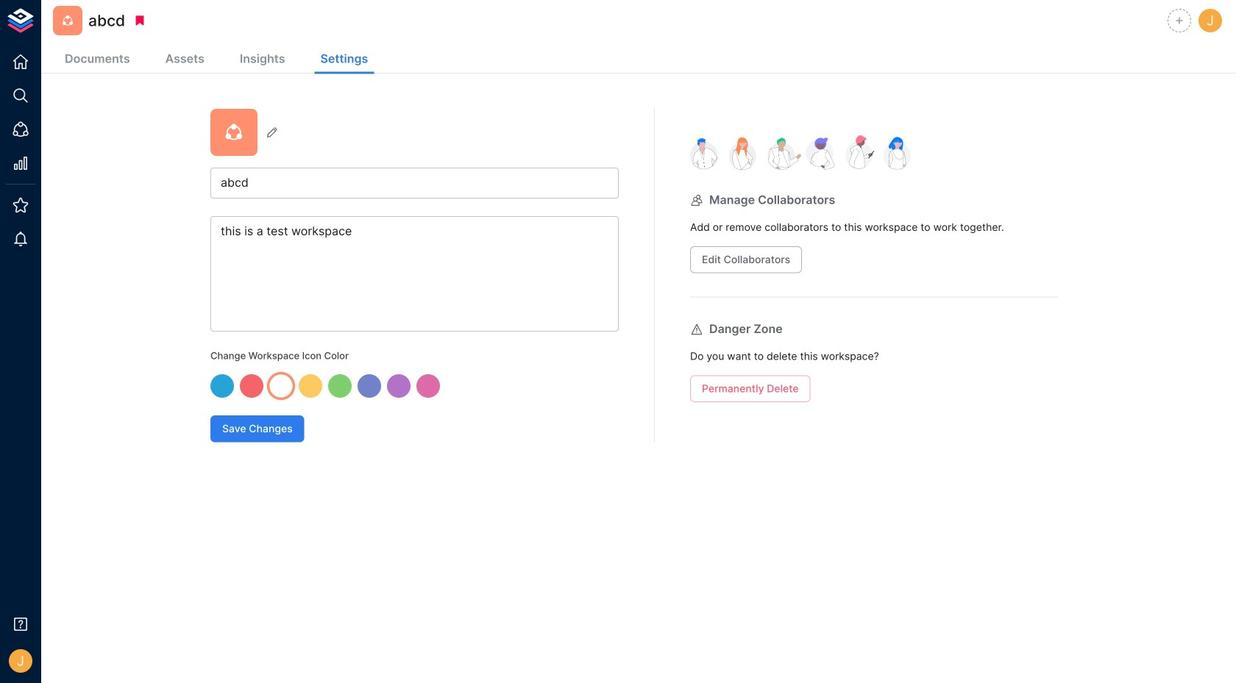 Task type: describe. For each thing, give the bounding box(es) containing it.
remove bookmark image
[[133, 14, 147, 27]]



Task type: vqa. For each thing, say whether or not it's contained in the screenshot.
'Workspace Name' text field
yes



Task type: locate. For each thing, give the bounding box(es) containing it.
Workspace Name text field
[[210, 168, 619, 199]]

Workspace notes are visible to all members and guests. text field
[[210, 216, 619, 332]]



